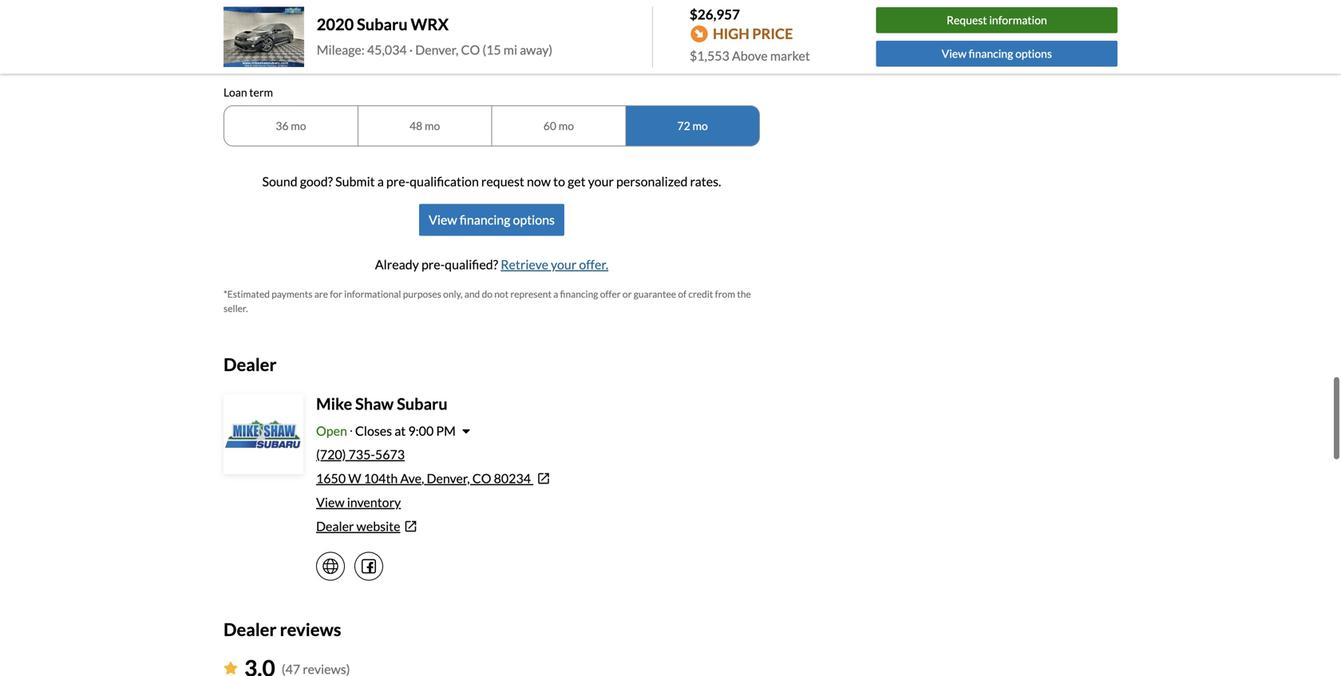 Task type: vqa. For each thing, say whether or not it's contained in the screenshot.
IS
no



Task type: locate. For each thing, give the bounding box(es) containing it.
shaw
[[355, 395, 394, 414]]

your
[[588, 174, 614, 189], [551, 257, 577, 272]]

1 vertical spatial subaru
[[397, 395, 448, 414]]

sound good? submit a pre-qualification request now to get your personalized rates.
[[262, 174, 722, 189]]

48 mo
[[410, 119, 440, 133]]

financing
[[969, 47, 1014, 60], [460, 212, 511, 228], [560, 288, 599, 300]]

pre-
[[386, 174, 410, 189], [422, 257, 445, 272]]

36 mo
[[276, 119, 306, 133]]

0 vertical spatial view financing options button
[[877, 41, 1118, 67]]

market
[[771, 48, 811, 63]]

financing left offer
[[560, 288, 599, 300]]

pm
[[436, 423, 456, 439]]

0 vertical spatial pre-
[[386, 174, 410, 189]]

financing down sound good? submit a pre-qualification request now to get your personalized rates.
[[460, 212, 511, 228]]

fair 641-699
[[404, 31, 446, 59]]

view financing options button down sound good? submit a pre-qualification request now to get your personalized rates.
[[419, 204, 565, 236]]

60
[[544, 119, 557, 133]]

0 vertical spatial subaru
[[357, 15, 408, 34]]

view financing options for the right view financing options button
[[942, 47, 1053, 60]]

mileage:
[[317, 42, 365, 57]]

financing for the right view financing options button
[[969, 47, 1014, 60]]

options down now
[[513, 212, 555, 228]]

mo right 72
[[693, 119, 708, 133]]

2020 subaru wrx image
[[224, 7, 304, 67]]

2 vertical spatial dealer
[[224, 619, 277, 640]]

0 vertical spatial your
[[588, 174, 614, 189]]

view financing options button
[[877, 41, 1118, 67], [419, 204, 565, 236]]

0 vertical spatial view
[[942, 47, 967, 60]]

1 vertical spatial a
[[554, 288, 559, 300]]

1 horizontal spatial pre-
[[422, 257, 445, 272]]

dealer for dealer
[[224, 354, 277, 375]]

700-
[[538, 45, 561, 59]]

co left 80234
[[473, 471, 492, 486]]

dealer website link
[[316, 517, 760, 536]]

0 vertical spatial view financing options
[[942, 47, 1053, 60]]

mo
[[291, 119, 306, 133], [425, 119, 440, 133], [559, 119, 574, 133], [693, 119, 708, 133]]

view financing options button down request information button
[[877, 41, 1118, 67]]

36
[[276, 119, 289, 133]]

inventory
[[347, 495, 401, 510]]

1 vertical spatial financing
[[460, 212, 511, 228]]

1 horizontal spatial a
[[554, 288, 559, 300]]

above
[[732, 48, 768, 63]]

caret down image
[[462, 425, 470, 438]]

pre- right submit
[[386, 174, 410, 189]]

do
[[482, 288, 493, 300]]

subaru up 45,034
[[357, 15, 408, 34]]

0 horizontal spatial pre-
[[386, 174, 410, 189]]

away)
[[520, 42, 553, 57]]

2 horizontal spatial financing
[[969, 47, 1014, 60]]

dealer up star image
[[224, 619, 277, 640]]

0 horizontal spatial view financing options
[[429, 212, 555, 228]]

a right submit
[[378, 174, 384, 189]]

star image
[[224, 662, 238, 675]]

wrx
[[411, 15, 449, 34]]

and
[[465, 288, 480, 300]]

to
[[554, 174, 565, 189]]

dealer down the seller.
[[224, 354, 277, 375]]

co
[[461, 42, 480, 57], [473, 471, 492, 486]]

view down qualification
[[429, 212, 457, 228]]

2 mo from the left
[[425, 119, 440, 133]]

1 mo from the left
[[291, 119, 306, 133]]

dealer
[[224, 354, 277, 375], [316, 519, 354, 534], [224, 619, 277, 640]]

financing down request information button
[[969, 47, 1014, 60]]

4 mo from the left
[[693, 119, 708, 133]]

financing inside *estimated payments are for informational purposes only, and do not represent a financing offer or guarantee of credit from the seller.
[[560, 288, 599, 300]]

good
[[546, 31, 572, 45]]

2 horizontal spatial view
[[942, 47, 967, 60]]

0 horizontal spatial a
[[378, 174, 384, 189]]

0 vertical spatial denver,
[[415, 42, 459, 57]]

mo right 36
[[291, 119, 306, 133]]

0 horizontal spatial options
[[513, 212, 555, 228]]

denver,
[[415, 42, 459, 57], [427, 471, 470, 486]]

pre- up purposes
[[422, 257, 445, 272]]

get
[[568, 174, 586, 189]]

1 horizontal spatial options
[[1016, 47, 1053, 60]]

co inside 2020 subaru wrx mileage: 45,034 · denver, co (15 mi away)
[[461, 42, 480, 57]]

0 vertical spatial co
[[461, 42, 480, 57]]

subaru up 9:00 on the bottom left of page
[[397, 395, 448, 414]]

0 horizontal spatial financing
[[460, 212, 511, 228]]

1 horizontal spatial financing
[[560, 288, 599, 300]]

1 vertical spatial view financing options
[[429, 212, 555, 228]]

2 vertical spatial financing
[[560, 288, 599, 300]]

mo right 60
[[559, 119, 574, 133]]

0 horizontal spatial your
[[551, 257, 577, 272]]

2 vertical spatial view
[[316, 495, 345, 510]]

dealer down view inventory link
[[316, 519, 354, 534]]

for
[[330, 288, 342, 300]]

view financing options down sound good? submit a pre-qualification request now to get your personalized rates.
[[429, 212, 555, 228]]

mo right 48
[[425, 119, 440, 133]]

1 vertical spatial options
[[513, 212, 555, 228]]

only,
[[443, 288, 463, 300]]

1 vertical spatial co
[[473, 471, 492, 486]]

,
[[422, 471, 424, 486]]

view financing options
[[942, 47, 1053, 60], [429, 212, 555, 228]]

2020 subaru wrx mileage: 45,034 · denver, co (15 mi away)
[[317, 15, 553, 57]]

view down request
[[942, 47, 967, 60]]

0 horizontal spatial view financing options button
[[419, 204, 565, 236]]

9:00
[[408, 423, 434, 439]]

view down 1650
[[316, 495, 345, 510]]

co left (15
[[461, 42, 480, 57]]

0 vertical spatial financing
[[969, 47, 1014, 60]]

a right represent
[[554, 288, 559, 300]]

3 mo from the left
[[559, 119, 574, 133]]

1 vertical spatial dealer
[[316, 519, 354, 534]]

your left offer.
[[551, 257, 577, 272]]

submit
[[336, 174, 375, 189]]

view financing options down request information button
[[942, 47, 1053, 60]]

subaru
[[357, 15, 408, 34], [397, 395, 448, 414]]

view
[[942, 47, 967, 60], [429, 212, 457, 228], [316, 495, 345, 510]]

offer
[[600, 288, 621, 300]]

options
[[1016, 47, 1053, 60], [513, 212, 555, 228]]

mike
[[316, 395, 352, 414]]

the
[[737, 288, 751, 300]]

subaru inside 2020 subaru wrx mileage: 45,034 · denver, co (15 mi away)
[[357, 15, 408, 34]]

excellent
[[671, 31, 715, 45]]

1 horizontal spatial view
[[429, 212, 457, 228]]

0 vertical spatial options
[[1016, 47, 1053, 60]]

your right get
[[588, 174, 614, 189]]

(720) 735-5673
[[316, 447, 405, 462]]

$1,553
[[690, 48, 730, 63]]

(720)
[[316, 447, 346, 462]]

options down 'information'
[[1016, 47, 1053, 60]]

0 vertical spatial dealer
[[224, 354, 277, 375]]

699
[[427, 45, 446, 59]]

1 horizontal spatial view financing options
[[942, 47, 1053, 60]]

1 horizontal spatial your
[[588, 174, 614, 189]]

5673
[[375, 447, 405, 462]]

mike shaw subaru
[[316, 395, 448, 414]]

a
[[378, 174, 384, 189], [554, 288, 559, 300]]



Task type: describe. For each thing, give the bounding box(es) containing it.
mike shaw subaru image
[[225, 396, 302, 473]]

are
[[314, 288, 328, 300]]

72 mo
[[678, 119, 708, 133]]

retrieve your offer. link
[[501, 257, 609, 272]]

750-
[[672, 45, 695, 59]]

80234
[[494, 471, 531, 486]]

850
[[695, 45, 714, 59]]

dealer reviews
[[224, 619, 341, 640]]

mo for 36 mo
[[291, 119, 306, 133]]

already
[[375, 257, 419, 272]]

60 mo
[[544, 119, 574, 133]]

closes
[[355, 423, 392, 439]]

request information button
[[877, 7, 1118, 33]]

*estimated payments are for informational purposes only, and do not represent a financing offer or guarantee of credit from the seller.
[[224, 288, 751, 314]]

already pre-qualified? retrieve your offer.
[[375, 257, 609, 272]]

request
[[947, 13, 988, 27]]

0 horizontal spatial view
[[316, 495, 345, 510]]

749
[[561, 45, 580, 59]]

view financing options for view financing options button to the bottom
[[429, 212, 555, 228]]

seller.
[[224, 303, 248, 314]]

from
[[715, 288, 736, 300]]

good 700-749
[[538, 31, 580, 59]]

fair
[[415, 31, 435, 45]]

term
[[249, 85, 273, 99]]

sound
[[262, 174, 298, 189]]

1 vertical spatial denver,
[[427, 471, 470, 486]]

48
[[410, 119, 423, 133]]

loan
[[224, 85, 247, 99]]

ave
[[400, 471, 422, 486]]

w
[[348, 471, 361, 486]]

2020
[[317, 15, 354, 34]]

1650
[[316, 471, 346, 486]]

denver, inside 2020 subaru wrx mileage: 45,034 · denver, co (15 mi away)
[[415, 42, 459, 57]]

dealer for dealer website
[[316, 519, 354, 534]]

<640
[[278, 45, 304, 59]]

reviews
[[280, 619, 341, 640]]

735-
[[349, 447, 375, 462]]

1 horizontal spatial view financing options button
[[877, 41, 1118, 67]]

options for view financing options button to the bottom
[[513, 212, 555, 228]]

loan term
[[224, 85, 273, 99]]

excellent 750-850
[[671, 31, 715, 59]]

credit
[[689, 288, 714, 300]]

1 vertical spatial pre-
[[422, 257, 445, 272]]

options for the right view financing options button
[[1016, 47, 1053, 60]]

1650 w 104th ave , denver, co 80234
[[316, 471, 531, 486]]

45,034
[[367, 42, 407, 57]]

mike shaw subaru link
[[316, 395, 448, 414]]

informational
[[344, 288, 401, 300]]

rates.
[[690, 174, 722, 189]]

request
[[482, 174, 525, 189]]

or
[[623, 288, 632, 300]]

website
[[357, 519, 401, 534]]

104th
[[364, 471, 398, 486]]

information
[[990, 13, 1048, 27]]

1 vertical spatial view
[[429, 212, 457, 228]]

$1,553 above market
[[690, 48, 811, 63]]

mo for 72 mo
[[693, 119, 708, 133]]

(15
[[483, 42, 501, 57]]

641-
[[404, 45, 427, 59]]

1 vertical spatial view financing options button
[[419, 204, 565, 236]]

qualified?
[[445, 257, 498, 272]]

retrieve
[[501, 257, 549, 272]]

dealer for dealer reviews
[[224, 619, 277, 640]]

mo for 48 mo
[[425, 119, 440, 133]]

open
[[316, 423, 347, 439]]

*estimated
[[224, 288, 270, 300]]

financing for view financing options button to the bottom
[[460, 212, 511, 228]]

offer.
[[579, 257, 609, 272]]

now
[[527, 174, 551, 189]]

price
[[753, 25, 793, 42]]

1 vertical spatial your
[[551, 257, 577, 272]]

request information
[[947, 13, 1048, 27]]

0 vertical spatial a
[[378, 174, 384, 189]]

view inventory link
[[316, 495, 401, 510]]

dealer website
[[316, 519, 401, 534]]

payments
[[272, 288, 313, 300]]

high price
[[713, 25, 793, 42]]

mo for 60 mo
[[559, 119, 574, 133]]

high
[[713, 25, 750, 42]]

open closes at 9:00 pm
[[316, 423, 456, 439]]

a inside *estimated payments are for informational purposes only, and do not represent a financing offer or guarantee of credit from the seller.
[[554, 288, 559, 300]]

of
[[678, 288, 687, 300]]

personalized
[[617, 174, 688, 189]]

guarantee
[[634, 288, 677, 300]]

qualification
[[410, 174, 479, 189]]

at
[[395, 423, 406, 439]]

mi
[[504, 42, 518, 57]]

$26,957
[[690, 6, 740, 22]]

(720) 735-5673 link
[[316, 447, 405, 462]]

not
[[495, 288, 509, 300]]

view inventory
[[316, 495, 401, 510]]

72
[[678, 119, 691, 133]]

good?
[[300, 174, 333, 189]]



